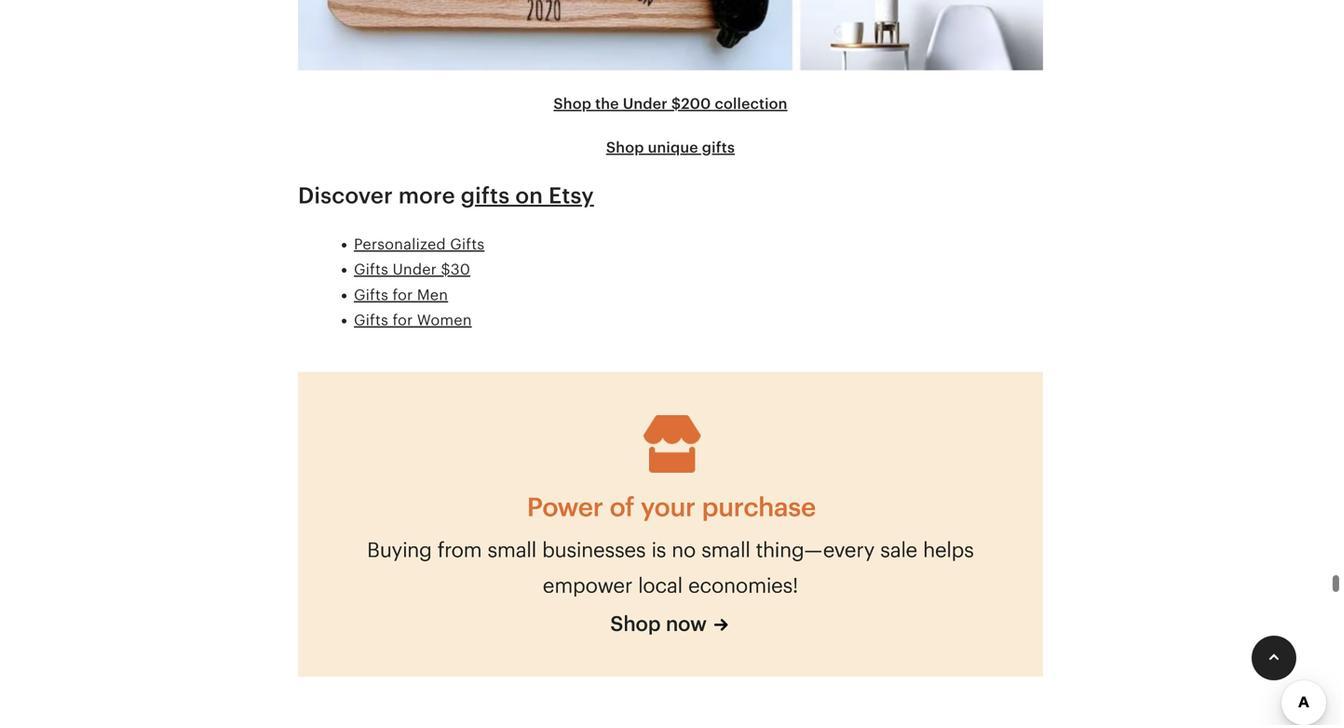 Task type: locate. For each thing, give the bounding box(es) containing it.
1 horizontal spatial shop
[[606, 139, 644, 156]]

under inside the personalized gifts gifts under $30 gifts for men gifts for women
[[393, 261, 437, 278]]

the
[[595, 95, 619, 112]]

gifts on etsy link
[[461, 183, 594, 209]]

shop
[[554, 95, 592, 112], [606, 139, 644, 156]]

1 vertical spatial shop
[[606, 139, 644, 156]]

0 horizontal spatial gifts
[[461, 183, 510, 209]]

1 vertical spatial under
[[393, 261, 437, 278]]

gifts for men link
[[354, 287, 448, 304]]

2 for from the top
[[393, 312, 413, 329]]

1 vertical spatial for
[[393, 312, 413, 329]]

0 vertical spatial for
[[393, 287, 413, 304]]

gifts
[[450, 236, 485, 253], [354, 261, 389, 278], [354, 287, 389, 304], [354, 312, 389, 329]]

under down 'personalized gifts' link
[[393, 261, 437, 278]]

shop unique gifts
[[606, 139, 735, 156]]

for
[[393, 287, 413, 304], [393, 312, 413, 329]]

shop left 'the'
[[554, 95, 592, 112]]

shop the under $200 collection
[[554, 95, 788, 112]]

personalized gifts link
[[354, 236, 485, 253]]

shop the under $200 collection link
[[554, 95, 788, 112]]

under right 'the'
[[623, 95, 668, 112]]

1 vertical spatial gifts
[[461, 183, 510, 209]]

0 horizontal spatial under
[[393, 261, 437, 278]]

gifts left the on on the left
[[461, 183, 510, 209]]

etsy
[[549, 183, 594, 209]]

shop down 'the'
[[606, 139, 644, 156]]

1 horizontal spatial gifts
[[702, 139, 735, 156]]

1 horizontal spatial under
[[623, 95, 668, 112]]

for down gifts for men link
[[393, 312, 413, 329]]

a collage of etsy gifts under $200. image
[[298, 0, 1043, 82]]

men
[[417, 287, 448, 304]]

gifts
[[702, 139, 735, 156], [461, 183, 510, 209]]

for down gifts under $30 link
[[393, 287, 413, 304]]

0 horizontal spatial shop
[[554, 95, 592, 112]]

collection
[[715, 95, 788, 112]]

shop for shop unique gifts
[[606, 139, 644, 156]]

0 vertical spatial under
[[623, 95, 668, 112]]

under
[[623, 95, 668, 112], [393, 261, 437, 278]]

gifts right "unique"
[[702, 139, 735, 156]]

unique
[[648, 139, 698, 156]]

shop for shop the under $200 collection
[[554, 95, 592, 112]]

0 vertical spatial shop
[[554, 95, 592, 112]]

0 vertical spatial gifts
[[702, 139, 735, 156]]

$200
[[671, 95, 711, 112]]



Task type: vqa. For each thing, say whether or not it's contained in the screenshot.
the Under
yes



Task type: describe. For each thing, give the bounding box(es) containing it.
buying from small businesses image
[[298, 343, 1043, 706]]

gifts down gifts under $30 link
[[354, 287, 389, 304]]

1 for from the top
[[393, 287, 413, 304]]

discover more gifts on etsy
[[298, 183, 594, 209]]

on
[[515, 183, 543, 209]]

gifts for women link
[[354, 312, 472, 329]]

gifts under $30 link
[[354, 261, 470, 278]]

personalized gifts gifts under $30 gifts for men gifts for women
[[354, 236, 485, 329]]

gifts for unique
[[702, 139, 735, 156]]

gifts down personalized
[[354, 261, 389, 278]]

shop unique gifts link
[[606, 139, 735, 156]]

$30
[[441, 261, 470, 278]]

discover
[[298, 183, 393, 209]]

gifts for more
[[461, 183, 510, 209]]

gifts down gifts for men link
[[354, 312, 389, 329]]

more
[[399, 183, 455, 209]]

gifts up $30 on the top of the page
[[450, 236, 485, 253]]

women
[[417, 312, 472, 329]]

personalized
[[354, 236, 446, 253]]



